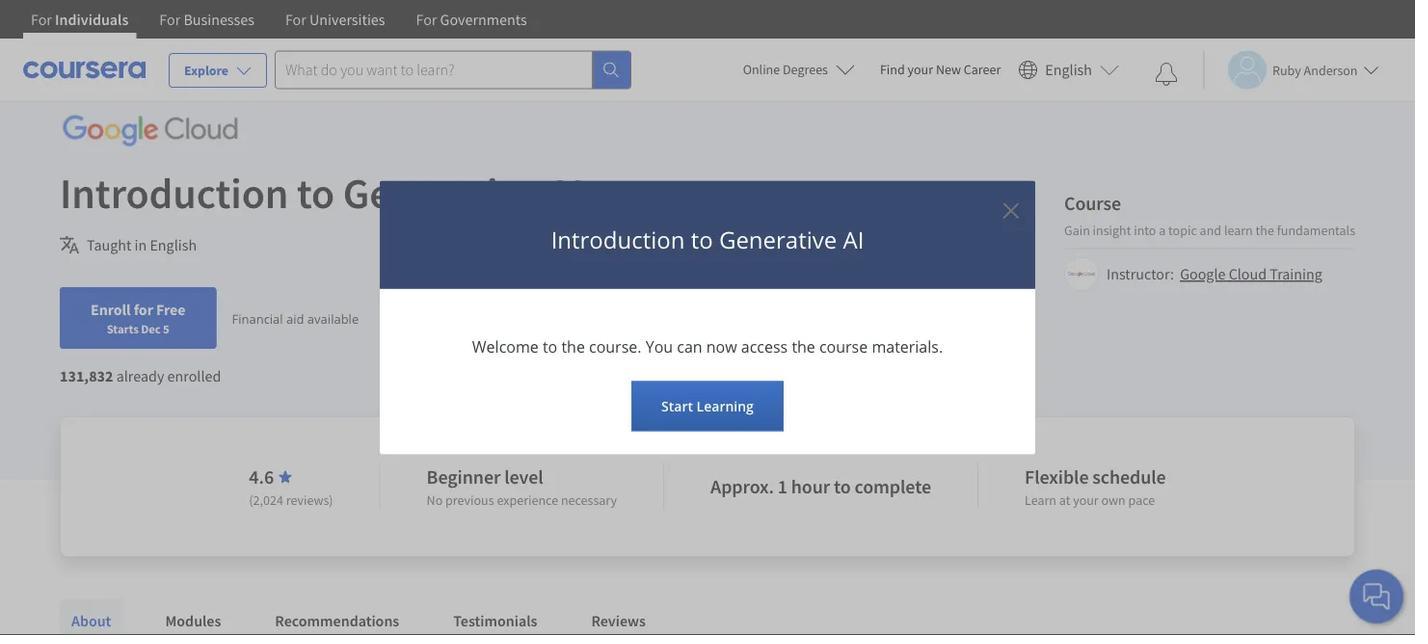 Task type: describe. For each thing, give the bounding box(es) containing it.
financial aid available
[[232, 310, 359, 327]]

for individuals
[[31, 10, 129, 29]]

for governments
[[416, 10, 527, 29]]

insight
[[1093, 221, 1131, 239]]

1 vertical spatial introduction to generative ai
[[551, 224, 864, 255]]

no
[[427, 492, 443, 509]]

0 horizontal spatial the
[[561, 336, 585, 357]]

for for governments
[[416, 10, 437, 29]]

reviews
[[591, 611, 646, 630]]

complete
[[855, 475, 931, 499]]

technology
[[252, 33, 318, 50]]

information
[[183, 33, 250, 50]]

information technology link
[[175, 24, 325, 59]]

instructor: google cloud training
[[1107, 265, 1322, 284]]

start learning button
[[631, 381, 784, 431]]

free
[[156, 300, 186, 319]]

for universities
[[285, 10, 385, 29]]

at
[[1059, 492, 1070, 509]]

testimonials link
[[442, 600, 549, 635]]

about link
[[60, 600, 123, 635]]

1 horizontal spatial introduction
[[551, 224, 685, 255]]

taught in english
[[87, 235, 197, 254]]

learn
[[1025, 492, 1056, 509]]

recommendations
[[275, 611, 399, 630]]

can
[[677, 336, 702, 357]]

✕ button
[[1002, 194, 1020, 225]]

cloud computing
[[348, 33, 448, 50]]

flexible schedule learn at your own pace
[[1025, 465, 1166, 509]]

hour
[[791, 475, 830, 499]]

now
[[706, 336, 737, 357]]

your inside flexible schedule learn at your own pace
[[1073, 492, 1099, 509]]

available
[[307, 310, 359, 327]]

1 horizontal spatial generative
[[719, 224, 837, 255]]

english button
[[1011, 39, 1127, 101]]

1 vertical spatial ai
[[843, 224, 864, 255]]

for
[[134, 300, 153, 319]]

financial
[[232, 310, 283, 327]]

find your new career
[[880, 61, 1001, 78]]

google cloud training link
[[1180, 265, 1322, 284]]

own
[[1101, 492, 1126, 509]]

enroll for free starts dec 5
[[91, 300, 186, 336]]

enroll
[[91, 300, 131, 319]]

home image
[[62, 34, 77, 49]]

starts
[[107, 321, 139, 336]]

materials.
[[872, 336, 943, 357]]

gain
[[1064, 221, 1090, 239]]

flexible
[[1025, 465, 1089, 489]]

google
[[1180, 265, 1226, 284]]

instructor:
[[1107, 265, 1174, 284]]

modules link
[[154, 600, 233, 635]]

approx.
[[711, 475, 774, 499]]

0 horizontal spatial generative
[[343, 166, 540, 219]]

into
[[1134, 221, 1156, 239]]

course
[[1064, 191, 1121, 215]]

find
[[880, 61, 905, 78]]

learning
[[697, 397, 754, 415]]

the for course
[[1256, 221, 1274, 239]]

approx. 1 hour to complete
[[711, 475, 931, 499]]

1 vertical spatial cloud
[[1229, 265, 1267, 284]]

beginner
[[427, 465, 501, 489]]

training
[[1270, 265, 1322, 284]]

experience
[[497, 492, 558, 509]]

recommendations link
[[264, 600, 411, 635]]

chat with us image
[[1361, 581, 1392, 612]]

and
[[1200, 221, 1221, 239]]

necessary
[[561, 492, 617, 509]]

information technology
[[183, 33, 318, 50]]

google cloud image
[[60, 109, 241, 152]]

0 vertical spatial introduction to generative ai
[[60, 166, 584, 219]]

1
[[778, 475, 787, 499]]

the for welcome
[[792, 336, 815, 357]]

universities
[[309, 10, 385, 29]]

✕
[[1002, 194, 1020, 225]]



Task type: vqa. For each thing, say whether or not it's contained in the screenshot.
bottommost Teams
no



Task type: locate. For each thing, give the bounding box(es) containing it.
4 for from the left
[[416, 10, 437, 29]]

1 horizontal spatial the
[[792, 336, 815, 357]]

the left the course.
[[561, 336, 585, 357]]

google cloud training image
[[1067, 260, 1096, 289]]

131,832 already enrolled
[[60, 366, 221, 386]]

course.
[[589, 336, 642, 357]]

access
[[741, 336, 788, 357]]

0 horizontal spatial cloud
[[348, 33, 382, 50]]

1 for from the left
[[31, 10, 52, 29]]

previous
[[445, 492, 494, 509]]

start learning
[[661, 397, 754, 415]]

1 vertical spatial introduction
[[551, 224, 685, 255]]

for for businesses
[[159, 10, 180, 29]]

show notifications image
[[1155, 63, 1178, 86]]

1 horizontal spatial your
[[1073, 492, 1099, 509]]

browse link
[[102, 24, 159, 59]]

governments
[[440, 10, 527, 29]]

the right access
[[792, 336, 815, 357]]

career
[[964, 61, 1001, 78]]

in
[[135, 235, 147, 254]]

coursera image
[[23, 54, 146, 85]]

start learning link
[[631, 381, 784, 431]]

2 horizontal spatial the
[[1256, 221, 1274, 239]]

you
[[646, 336, 673, 357]]

your
[[908, 61, 933, 78], [1073, 492, 1099, 509]]

course gain insight into a topic and learn the fundamentals
[[1064, 191, 1355, 239]]

cloud down universities
[[348, 33, 382, 50]]

4.6
[[249, 465, 274, 489]]

reviews link
[[580, 600, 657, 635]]

for up computing on the top of the page
[[416, 10, 437, 29]]

financial aid available button
[[232, 310, 359, 327]]

banner navigation
[[15, 0, 542, 39]]

3 for from the left
[[285, 10, 306, 29]]

english
[[1045, 60, 1092, 80], [150, 235, 197, 254]]

131,832
[[60, 366, 113, 386]]

beginner level no previous experience necessary
[[427, 465, 617, 509]]

0 vertical spatial introduction
[[60, 166, 288, 219]]

the right the "learn"
[[1256, 221, 1274, 239]]

0 vertical spatial ai
[[548, 166, 584, 219]]

for for individuals
[[31, 10, 52, 29]]

to
[[297, 166, 335, 219], [691, 224, 713, 255], [543, 336, 557, 357], [834, 475, 851, 499]]

0 vertical spatial generative
[[343, 166, 540, 219]]

schedule
[[1092, 465, 1166, 489]]

fundamentals
[[1277, 221, 1355, 239]]

(2,024
[[249, 492, 283, 509]]

1 horizontal spatial cloud
[[1229, 265, 1267, 284]]

(2,024 reviews)
[[249, 492, 333, 509]]

english right career
[[1045, 60, 1092, 80]]

taught
[[87, 235, 131, 254]]

1 vertical spatial english
[[150, 235, 197, 254]]

course
[[819, 336, 868, 357]]

None search field
[[275, 51, 631, 89]]

for up the technology
[[285, 10, 306, 29]]

reviews)
[[286, 492, 333, 509]]

businesses
[[184, 10, 254, 29]]

cloud right google
[[1229, 265, 1267, 284]]

0 horizontal spatial your
[[908, 61, 933, 78]]

introduction to generative ai
[[60, 166, 584, 219], [551, 224, 864, 255]]

1 horizontal spatial english
[[1045, 60, 1092, 80]]

english right in
[[150, 235, 197, 254]]

your right at
[[1073, 492, 1099, 509]]

0 vertical spatial your
[[908, 61, 933, 78]]

about
[[71, 611, 111, 630]]

1 vertical spatial your
[[1073, 492, 1099, 509]]

topic
[[1168, 221, 1197, 239]]

cloud computing link
[[341, 24, 455, 59]]

find your new career link
[[870, 58, 1011, 82]]

0 vertical spatial english
[[1045, 60, 1092, 80]]

computing
[[384, 33, 448, 50]]

learn
[[1224, 221, 1253, 239]]

2 for from the left
[[159, 10, 180, 29]]

1 vertical spatial generative
[[719, 224, 837, 255]]

for left 'businesses'
[[159, 10, 180, 29]]

pace
[[1128, 492, 1155, 509]]

enrolled
[[167, 366, 221, 386]]

start
[[661, 397, 693, 415]]

browse
[[110, 33, 152, 50]]

welcome
[[472, 336, 539, 357]]

5
[[163, 321, 169, 336]]

individuals
[[55, 10, 129, 29]]

level
[[504, 465, 543, 489]]

modules
[[165, 611, 221, 630]]

0 horizontal spatial english
[[150, 235, 197, 254]]

testimonials
[[453, 611, 537, 630]]

english inside button
[[1045, 60, 1092, 80]]

the inside course gain insight into a topic and learn the fundamentals
[[1256, 221, 1274, 239]]

a
[[1159, 221, 1166, 239]]

1 horizontal spatial ai
[[843, 224, 864, 255]]

for left the individuals
[[31, 10, 52, 29]]

new
[[936, 61, 961, 78]]

the
[[1256, 221, 1274, 239], [561, 336, 585, 357], [792, 336, 815, 357]]

for
[[31, 10, 52, 29], [159, 10, 180, 29], [285, 10, 306, 29], [416, 10, 437, 29]]

aid
[[286, 310, 304, 327]]

0 horizontal spatial introduction
[[60, 166, 288, 219]]

already
[[116, 366, 164, 386]]

generative
[[343, 166, 540, 219], [719, 224, 837, 255]]

0 horizontal spatial ai
[[548, 166, 584, 219]]

welcome to the course. you can now access the course materials.
[[472, 336, 943, 357]]

0 vertical spatial cloud
[[348, 33, 382, 50]]

for businesses
[[159, 10, 254, 29]]

your right find at top right
[[908, 61, 933, 78]]

introduction
[[60, 166, 288, 219], [551, 224, 685, 255]]

for for universities
[[285, 10, 306, 29]]



